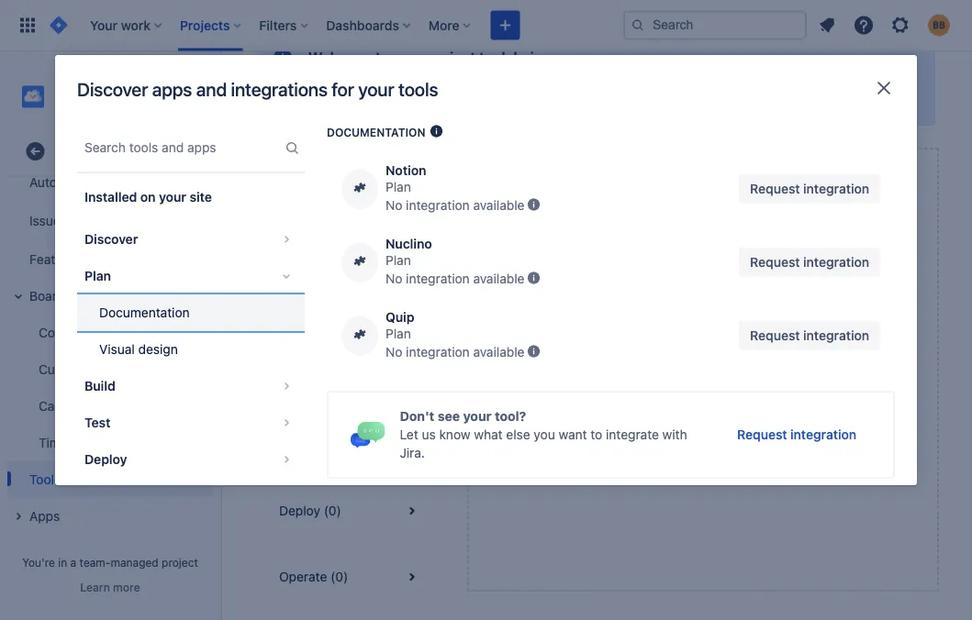Task type: vqa. For each thing, say whether or not it's contained in the screenshot.
free
no



Task type: describe. For each thing, give the bounding box(es) containing it.
to improve workflow and ship faster, add your team's tools and work to your project toolchain.
[[567, 379, 839, 431]]

(0) for build (0)
[[312, 372, 330, 387]]

quip plan
[[386, 310, 415, 342]]

right
[[805, 76, 833, 91]]

apps
[[29, 509, 60, 524]]

to left the project,
[[607, 76, 619, 91]]

plan (0) button
[[257, 280, 445, 346]]

types
[[64, 213, 97, 228]]

discover for discover apps and integrations for your tools
[[77, 79, 148, 100]]

integrate
[[606, 428, 659, 443]]

close modal image
[[873, 77, 896, 99]]

work for ship
[[695, 397, 723, 412]]

no for notion plan
[[386, 198, 403, 213]]

deploy for deploy
[[84, 452, 127, 467]]

and inside welcome to your project toolchain discover integrations for your tools, connect work to your project, and manage it all right here. learn more
[[701, 76, 723, 91]]

project up automation link
[[106, 144, 147, 159]]

view all tools (0)
[[279, 173, 378, 188]]

see
[[438, 409, 460, 424]]

no for nuclino plan
[[386, 271, 403, 287]]

work for toolchain
[[575, 76, 604, 91]]

to inside back to project link
[[90, 144, 102, 159]]

what
[[474, 428, 503, 443]]

notion logo image
[[349, 177, 371, 199]]

1 vertical spatial learn more button
[[80, 580, 140, 595]]

integrations inside welcome to your project toolchain discover integrations for your tools, connect work to your project, and manage it all right here. learn more
[[364, 76, 434, 91]]

documentation button
[[77, 295, 305, 332]]

request integration for nuclino plan
[[751, 255, 870, 270]]

design
[[138, 342, 178, 357]]

card
[[39, 398, 67, 414]]

us
[[422, 428, 436, 443]]

automation
[[29, 174, 97, 189]]

else
[[506, 428, 531, 443]]

project,
[[652, 76, 698, 91]]

deploy for deploy (0)
[[279, 504, 321, 519]]

apps button
[[7, 498, 213, 535]]

you
[[534, 428, 555, 443]]

chevron icon pointing right image for test
[[276, 412, 298, 434]]

board
[[29, 288, 64, 303]]

timeline link
[[18, 425, 213, 461]]

workflow
[[636, 379, 689, 394]]

notion plan
[[386, 163, 427, 195]]

visual design
[[99, 342, 178, 357]]

0 vertical spatial documentation
[[327, 126, 426, 139]]

available for quip plan
[[473, 345, 525, 360]]

discover (0)
[[279, 239, 352, 254]]

request integration for quip plan
[[751, 328, 870, 344]]

timeline
[[39, 435, 88, 450]]

installed
[[84, 190, 137, 205]]

your left tools,
[[458, 76, 484, 91]]

nuclino plan
[[386, 237, 432, 268]]

learn inside welcome to your project toolchain discover integrations for your tools, connect work to your project, and manage it all right here. learn more
[[309, 94, 343, 109]]

no integration available for nuclino plan
[[386, 271, 525, 287]]

project
[[55, 81, 99, 96]]

board button
[[7, 278, 213, 314]]

request integration button for quip plan
[[740, 321, 881, 351]]

your down faster,
[[742, 397, 768, 412]]

chevron icon pointing right image for deploy
[[276, 449, 298, 471]]

and left ship
[[693, 379, 715, 394]]

for inside dialog
[[332, 79, 354, 100]]

1
[[102, 81, 108, 96]]

card cover images link
[[18, 388, 213, 425]]

managed
[[111, 557, 159, 569]]

test
[[84, 416, 111, 431]]

operate (0) button
[[257, 545, 445, 611]]

discover for discover (0)
[[279, 239, 331, 254]]

to inside don't see your tool? let us know what else you want to integrate with jira.
[[591, 428, 603, 443]]

(0) inside button
[[360, 173, 378, 188]]

toolchain.
[[674, 416, 732, 431]]

plan for notion plan
[[386, 180, 411, 195]]

build for build (0)
[[279, 372, 309, 387]]

images
[[107, 398, 149, 414]]

more inside welcome to your project toolchain discover integrations for your tools, connect work to your project, and manage it all right here. learn more
[[346, 94, 377, 109]]

and inside dialog
[[196, 79, 227, 100]]

plan (0)
[[279, 305, 326, 321]]

your right welcome
[[393, 49, 424, 67]]

installed on your site button
[[77, 179, 305, 216]]

project inside project 1 software project
[[105, 100, 141, 113]]

chevron icon pointing right image for build
[[276, 376, 298, 398]]

discover (0) button
[[257, 214, 445, 280]]

(0) for discover (0)
[[334, 239, 352, 254]]

you're in a team-managed project
[[22, 557, 198, 569]]

integrations inside dialog
[[231, 79, 328, 100]]

project 1 software project
[[55, 81, 141, 113]]

to inside "to improve workflow and ship faster, add your team's tools and work to your project toolchain."
[[727, 397, 739, 412]]

0 horizontal spatial learn
[[80, 581, 110, 594]]

welcome to your project toolchain discover integrations for your tools, connect work to your project, and manage it all right here. learn more
[[309, 49, 866, 109]]

chevron icon pointing right image for discover
[[276, 229, 298, 251]]

tools inside dialog
[[399, 79, 438, 100]]

you're
[[22, 557, 55, 569]]

issue types
[[29, 213, 97, 228]]

back
[[57, 144, 87, 159]]

filters
[[88, 362, 122, 377]]

build button
[[77, 368, 305, 405]]

all inside welcome to your project toolchain discover integrations for your tools, connect work to your project, and manage it all right here. learn more
[[788, 76, 802, 91]]

and up the visual
[[94, 325, 116, 340]]

apps
[[152, 79, 192, 100]]

your inside "installed on your site" button
[[159, 190, 186, 205]]

columns and statuses link
[[18, 314, 213, 351]]

request integration button for nuclino plan
[[740, 248, 881, 277]]

discover for discover
[[84, 232, 138, 247]]

features
[[29, 251, 81, 267]]

all inside button
[[311, 173, 324, 188]]

project inside welcome to your project toolchain discover integrations for your tools, connect work to your project, and manage it all right here. learn more
[[427, 49, 476, 67]]

available for nuclino plan
[[473, 271, 525, 287]]

columns and statuses
[[39, 325, 170, 340]]

plan for quip plan
[[386, 327, 411, 342]]

toolchain link
[[7, 461, 213, 498]]

back to project link
[[7, 133, 213, 170]]

to right welcome
[[376, 49, 389, 67]]



Task type: locate. For each thing, give the bounding box(es) containing it.
0 vertical spatial no integration available
[[386, 198, 525, 213]]

build inside build (0) button
[[279, 372, 309, 387]]

learn down team-
[[80, 581, 110, 594]]

0 vertical spatial learn more button
[[309, 93, 377, 111]]

no integration available for quip plan
[[386, 345, 525, 360]]

project right managed
[[162, 557, 198, 569]]

features link
[[7, 241, 213, 278]]

(0) for deploy (0)
[[324, 504, 341, 519]]

discover up chevron icon pointing down at the left of the page
[[279, 239, 331, 254]]

chevron icon pointing right image inside "discover" button
[[276, 229, 298, 251]]

plan inside nuclino plan
[[386, 253, 411, 268]]

no down nuclino plan
[[386, 271, 403, 287]]

on
[[140, 190, 156, 205]]

(0) for plan (0)
[[308, 305, 326, 321]]

available for notion plan
[[473, 198, 525, 213]]

work inside "to improve workflow and ship faster, add your team's tools and work to your project toolchain."
[[695, 397, 723, 412]]

work right connect
[[575, 76, 604, 91]]

1 horizontal spatial work
[[695, 397, 723, 412]]

plan down chevron icon pointing down at the left of the page
[[279, 305, 305, 321]]

welcome
[[309, 49, 372, 67]]

faster,
[[746, 379, 784, 394]]

4 chevron icon pointing right image from the top
[[276, 449, 298, 471]]

0 vertical spatial learn
[[309, 94, 343, 109]]

Search tools and apps field
[[79, 131, 281, 164]]

team's
[[593, 397, 633, 412]]

1 horizontal spatial build
[[279, 372, 309, 387]]

(0) down the notion logo at the left of the page
[[334, 239, 352, 254]]

1 tell atlassian what integrations your team needs image from the top
[[527, 197, 541, 212]]

3 no integration available from the top
[[386, 345, 525, 360]]

and down workflow
[[669, 397, 691, 412]]

plan
[[386, 180, 411, 195], [386, 253, 411, 268], [84, 269, 111, 284], [279, 305, 305, 321], [386, 327, 411, 342]]

5 chevron icon pointing right image from the top
[[276, 486, 298, 508]]

issue
[[29, 213, 60, 228]]

visual design button
[[77, 332, 305, 368]]

discover left apps
[[77, 79, 148, 100]]

improve
[[585, 379, 632, 394]]

tools inside "to improve workflow and ship faster, add your team's tools and work to your project toolchain."
[[636, 397, 666, 412]]

0 horizontal spatial work
[[575, 76, 604, 91]]

plan down quip
[[386, 327, 411, 342]]

build for build
[[84, 379, 116, 394]]

custom filters link
[[18, 351, 213, 388]]

(0) inside "button"
[[331, 570, 348, 585]]

toolchain
[[479, 49, 543, 67]]

1 no from the top
[[386, 198, 403, 213]]

tools up collaborate on design specs and other documents image
[[399, 79, 438, 100]]

project left the toolchain
[[427, 49, 476, 67]]

discover down welcome
[[309, 76, 360, 91]]

learn more button down welcome
[[309, 93, 377, 111]]

3 available from the top
[[473, 345, 525, 360]]

add
[[787, 379, 809, 394]]

1 horizontal spatial tools
[[399, 79, 438, 100]]

learn down welcome
[[309, 94, 343, 109]]

1 no integration available from the top
[[386, 198, 525, 213]]

create image
[[495, 14, 517, 36]]

project inside "to improve workflow and ship faster, add your team's tools and work to your project toolchain."
[[772, 397, 813, 412]]

and right apps
[[196, 79, 227, 100]]

operate (0)
[[279, 570, 348, 585]]

request integration for notion plan
[[751, 181, 870, 197]]

chevron icon pointing right image
[[276, 229, 298, 251], [276, 376, 298, 398], [276, 412, 298, 434], [276, 449, 298, 471], [276, 486, 298, 508]]

1 horizontal spatial learn
[[309, 94, 343, 109]]

0 horizontal spatial documentation
[[99, 305, 190, 321]]

documentation up notion
[[327, 126, 426, 139]]

no integration available for notion plan
[[386, 198, 525, 213]]

0 horizontal spatial learn more button
[[80, 580, 140, 595]]

0 horizontal spatial tools
[[328, 173, 357, 188]]

1 horizontal spatial documentation
[[327, 126, 426, 139]]

tools right view
[[328, 173, 357, 188]]

1 horizontal spatial for
[[438, 76, 454, 91]]

discover apps and integrations for your tools
[[77, 79, 438, 100]]

request integration button for notion plan
[[740, 175, 881, 204]]

request for nuclino plan
[[751, 255, 800, 270]]

no integration available down the "quip plan"
[[386, 345, 525, 360]]

all right view
[[311, 173, 324, 188]]

(0) right operate
[[331, 570, 348, 585]]

test button
[[77, 405, 305, 442]]

plan down nuclino
[[386, 253, 411, 268]]

0 vertical spatial tell atlassian what integrations your team needs image
[[527, 197, 541, 212]]

learn more
[[80, 581, 140, 594]]

3 chevron icon pointing right image from the top
[[276, 412, 298, 434]]

1 horizontal spatial all
[[788, 76, 802, 91]]

chevron icon pointing right image down build (0)
[[276, 412, 298, 434]]

don't
[[400, 409, 435, 424]]

2 no from the top
[[386, 271, 403, 287]]

primary element
[[11, 0, 624, 51]]

no for quip plan
[[386, 345, 403, 360]]

1 chevron icon pointing right image from the top
[[276, 229, 298, 251]]

1 vertical spatial tell atlassian what integrations your team needs image
[[527, 271, 541, 286]]

all
[[788, 76, 802, 91], [311, 173, 324, 188]]

deploy (0)
[[279, 504, 341, 519]]

deploy down test
[[84, 452, 127, 467]]

1 vertical spatial work
[[695, 397, 723, 412]]

project down 1
[[105, 100, 141, 113]]

Search field
[[624, 11, 807, 40]]

for inside welcome to your project toolchain discover integrations for your tools, connect work to your project, and manage it all right here. learn more
[[438, 76, 454, 91]]

(0) down plan (0)
[[312, 372, 330, 387]]

request for quip plan
[[751, 328, 800, 344]]

build down filters
[[84, 379, 116, 394]]

notion
[[386, 163, 427, 178]]

work up toolchain.
[[695, 397, 723, 412]]

1 vertical spatial tools
[[328, 173, 357, 188]]

group inside the discover apps and integrations for your tools dialog
[[77, 216, 305, 594]]

(0) left notion plan
[[360, 173, 378, 188]]

plan inside notion plan
[[386, 180, 411, 195]]

plan up columns and statuses
[[84, 269, 111, 284]]

0 vertical spatial deploy
[[84, 452, 127, 467]]

learn
[[309, 94, 343, 109], [80, 581, 110, 594]]

more down managed
[[113, 581, 140, 594]]

site
[[190, 190, 212, 205]]

1 horizontal spatial integrations
[[364, 76, 434, 91]]

request for notion plan
[[751, 181, 800, 197]]

2 vertical spatial available
[[473, 345, 525, 360]]

your down welcome
[[358, 79, 395, 100]]

request
[[751, 181, 800, 197], [751, 255, 800, 270], [751, 328, 800, 344], [738, 428, 788, 443]]

quip
[[386, 310, 415, 325]]

build down plan (0)
[[279, 372, 309, 387]]

chevron icon pointing right image down plan (0)
[[276, 376, 298, 398]]

installed on your site
[[84, 190, 212, 205]]

0 vertical spatial available
[[473, 198, 525, 213]]

build inside build button
[[84, 379, 116, 394]]

tool?
[[495, 409, 527, 424]]

available
[[473, 198, 525, 213], [473, 271, 525, 287], [473, 345, 525, 360]]

nuclino logo image
[[349, 250, 371, 272]]

(0) for operate (0)
[[331, 570, 348, 585]]

documentation up statuses
[[99, 305, 190, 321]]

deploy button
[[77, 442, 305, 478]]

integrations down welcome
[[231, 79, 328, 100]]

tell atlassian what integrations your team needs image for nuclino plan
[[527, 271, 541, 286]]

want
[[559, 428, 587, 443]]

cover
[[70, 398, 103, 414]]

0 vertical spatial tools
[[399, 79, 438, 100]]

for
[[438, 76, 454, 91], [332, 79, 354, 100]]

0 horizontal spatial more
[[113, 581, 140, 594]]

integrations
[[364, 76, 434, 91], [231, 79, 328, 100]]

chevron icon pointing right image inside build button
[[276, 376, 298, 398]]

your right the add
[[813, 379, 839, 394]]

no integration available down nuclino plan
[[386, 271, 525, 287]]

collaborate on design specs and other documents image
[[429, 124, 444, 139]]

group containing discover
[[77, 216, 305, 594]]

plan down notion
[[386, 180, 411, 195]]

deploy up operate
[[279, 504, 321, 519]]

automation link
[[7, 164, 213, 200]]

build (0) button
[[257, 346, 445, 412]]

1 vertical spatial more
[[113, 581, 140, 594]]

2 no integration available from the top
[[386, 271, 525, 287]]

0 vertical spatial no
[[386, 198, 403, 213]]

view
[[279, 173, 308, 188]]

documentation
[[327, 126, 426, 139], [99, 305, 190, 321]]

issue types link
[[7, 200, 213, 241]]

chevron icon pointing down image
[[276, 265, 298, 287]]

deploy inside button
[[84, 452, 127, 467]]

1 vertical spatial all
[[311, 173, 324, 188]]

build (0)
[[279, 372, 330, 387]]

it
[[777, 76, 785, 91]]

1 available from the top
[[473, 198, 525, 213]]

2 horizontal spatial tools
[[636, 397, 666, 412]]

0 horizontal spatial build
[[84, 379, 116, 394]]

tell atlassian what integrations your team needs image
[[527, 197, 541, 212], [527, 271, 541, 286]]

2 tell atlassian what integrations your team needs image from the top
[[527, 271, 541, 286]]

tell atlassian what integrations your team needs image for notion plan
[[527, 197, 541, 212]]

tell atlassian what integrations your team needs image
[[527, 344, 541, 359]]

for up collaborate on design specs and other documents image
[[438, 76, 454, 91]]

1 horizontal spatial deploy
[[279, 504, 321, 519]]

0 horizontal spatial for
[[332, 79, 354, 100]]

discover inside button
[[84, 232, 138, 247]]

custom filters
[[39, 362, 122, 377]]

a
[[70, 557, 76, 569]]

with
[[663, 428, 688, 443]]

learn more button
[[309, 93, 377, 111], [80, 580, 140, 595]]

tools inside button
[[328, 173, 357, 188]]

to right the back
[[90, 144, 102, 159]]

plan inside group
[[84, 269, 111, 284]]

view all tools (0) button
[[257, 148, 445, 214]]

2 vertical spatial no
[[386, 345, 403, 360]]

to right the want
[[591, 428, 603, 443]]

chevron icon pointing right image up chevron icon pointing down at the left of the page
[[276, 229, 298, 251]]

0 vertical spatial more
[[346, 94, 377, 109]]

0 vertical spatial all
[[788, 76, 802, 91]]

0 vertical spatial work
[[575, 76, 604, 91]]

to down ship
[[727, 397, 739, 412]]

deploy (0) button
[[257, 479, 445, 545]]

plan button
[[77, 258, 305, 295]]

your right on
[[159, 190, 186, 205]]

discover apps and integrations for your tools dialog
[[55, 55, 918, 621]]

learn more button down you're in a team-managed project
[[80, 580, 140, 595]]

search image
[[631, 18, 646, 33]]

chevron icon pointing right image inside deploy button
[[276, 449, 298, 471]]

toolchain
[[29, 472, 86, 487]]

1 vertical spatial learn
[[80, 581, 110, 594]]

2 chevron icon pointing right image from the top
[[276, 376, 298, 398]]

here.
[[836, 76, 866, 91]]

project
[[427, 49, 476, 67], [105, 100, 141, 113], [106, 144, 147, 159], [772, 397, 813, 412], [162, 557, 198, 569]]

1 vertical spatial no integration available
[[386, 271, 525, 287]]

team-
[[80, 557, 111, 569]]

documentation inside button
[[99, 305, 190, 321]]

2 vertical spatial tools
[[636, 397, 666, 412]]

(0) up operate (0)
[[324, 504, 341, 519]]

chevron icon pointing right image inside test button
[[276, 412, 298, 434]]

1 vertical spatial no
[[386, 271, 403, 287]]

tools down workflow
[[636, 397, 666, 412]]

project down the add
[[772, 397, 813, 412]]

connect
[[523, 76, 572, 91]]

0 horizontal spatial integrations
[[231, 79, 328, 100]]

discover inside welcome to your project toolchain discover integrations for your tools, connect work to your project, and manage it all right here. learn more
[[309, 76, 360, 91]]

3 no from the top
[[386, 345, 403, 360]]

discover down types
[[84, 232, 138, 247]]

operate
[[279, 570, 327, 585]]

ship
[[718, 379, 743, 394]]

chevron icon pointing right image up deploy (0) at bottom
[[276, 449, 298, 471]]

back to project
[[57, 144, 147, 159]]

let
[[400, 428, 419, 443]]

card cover images
[[39, 398, 149, 414]]

request integration button
[[740, 175, 881, 204], [740, 248, 881, 277], [740, 321, 881, 351], [727, 421, 868, 450]]

jira.
[[400, 446, 425, 461]]

discover inside button
[[279, 239, 331, 254]]

apps image image
[[351, 422, 385, 449]]

to
[[567, 379, 582, 394]]

more down welcome
[[346, 94, 377, 109]]

discover button
[[77, 221, 305, 258]]

your left the project,
[[623, 76, 649, 91]]

deploy inside button
[[279, 504, 321, 519]]

columns
[[39, 325, 91, 340]]

no down the "quip plan"
[[386, 345, 403, 360]]

plan inside the "quip plan"
[[386, 327, 411, 342]]

1 horizontal spatial more
[[346, 94, 377, 109]]

all right it
[[788, 76, 802, 91]]

1 vertical spatial deploy
[[279, 504, 321, 519]]

to
[[376, 49, 389, 67], [607, 76, 619, 91], [90, 144, 102, 159], [727, 397, 739, 412], [591, 428, 603, 443]]

1 horizontal spatial learn more button
[[309, 93, 377, 111]]

no integration available down notion plan
[[386, 198, 525, 213]]

visual
[[99, 342, 135, 357]]

0 horizontal spatial deploy
[[84, 452, 127, 467]]

group
[[4, 48, 213, 540], [77, 216, 305, 594]]

chevron icon pointing right image up operate
[[276, 486, 298, 508]]

software
[[55, 100, 101, 113]]

no integration available
[[386, 198, 525, 213], [386, 271, 525, 287], [386, 345, 525, 360]]

expand image
[[7, 286, 29, 308]]

jira software image
[[48, 14, 70, 36], [48, 14, 70, 36]]

integrations up collaborate on design specs and other documents image
[[364, 76, 434, 91]]

nuclino
[[386, 237, 432, 252]]

your inside don't see your tool? let us know what else you want to integrate with jira.
[[463, 409, 492, 424]]

2 vertical spatial no integration available
[[386, 345, 525, 360]]

your up what
[[463, 409, 492, 424]]

1 vertical spatial available
[[473, 271, 525, 287]]

work
[[575, 76, 604, 91], [695, 397, 723, 412]]

deploy
[[84, 452, 127, 467], [279, 504, 321, 519]]

2 available from the top
[[473, 271, 525, 287]]

banner
[[0, 0, 973, 51]]

and right the project,
[[701, 76, 723, 91]]

in
[[58, 557, 67, 569]]

custom
[[39, 362, 84, 377]]

and
[[701, 76, 723, 91], [196, 79, 227, 100], [94, 325, 116, 340], [693, 379, 715, 394], [669, 397, 691, 412]]

no
[[386, 198, 403, 213], [386, 271, 403, 287], [386, 345, 403, 360]]

1 vertical spatial documentation
[[99, 305, 190, 321]]

plan for nuclino plan
[[386, 253, 411, 268]]

for down welcome
[[332, 79, 354, 100]]

no down notion plan
[[386, 198, 403, 213]]

work inside welcome to your project toolchain discover integrations for your tools, connect work to your project, and manage it all right here. learn more
[[575, 76, 604, 91]]

manage
[[727, 76, 774, 91]]

group containing automation
[[4, 48, 213, 540]]

0 horizontal spatial all
[[311, 173, 324, 188]]

(0) down the discover (0)
[[308, 305, 326, 321]]

quip logo image
[[349, 324, 371, 346]]



